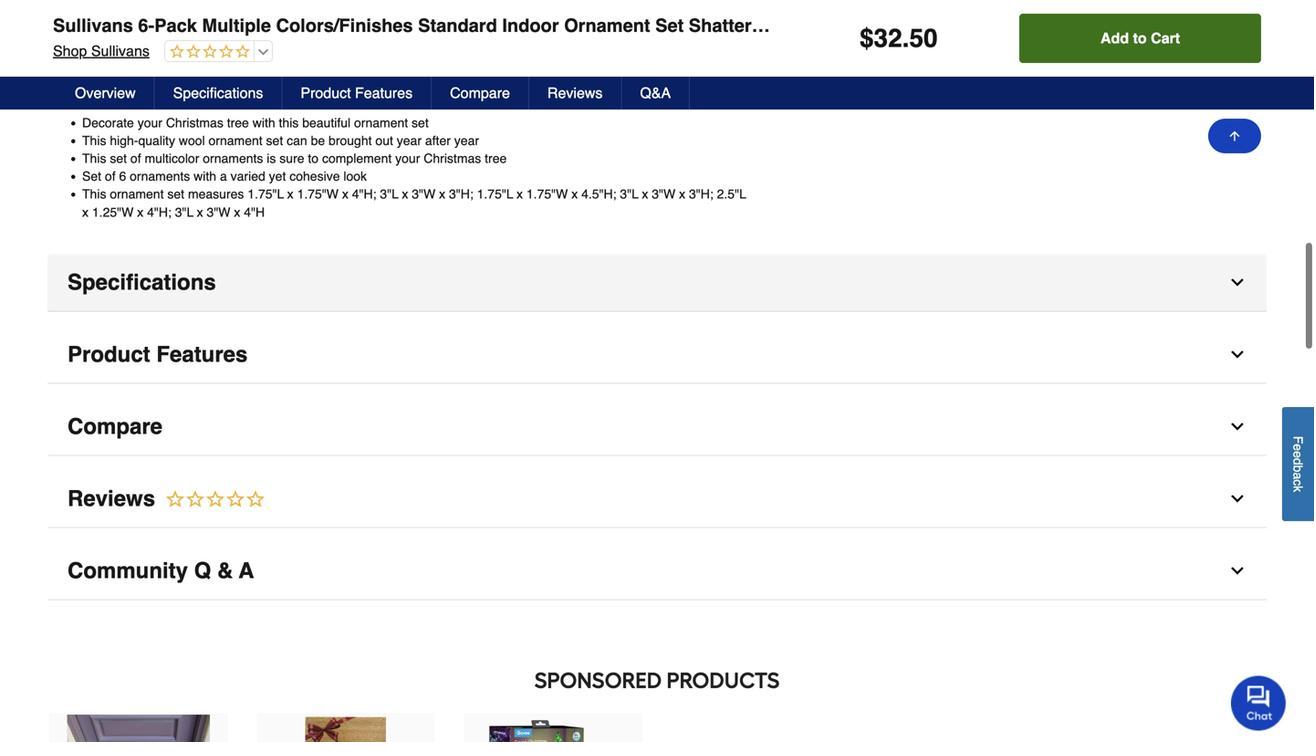 Task type: vqa. For each thing, say whether or not it's contained in the screenshot.
THE COMPARE
yes



Task type: locate. For each thing, give the bounding box(es) containing it.
with left this
[[253, 115, 275, 130]]

1 vertical spatial specifications button
[[47, 254, 1268, 312]]

your right complement
[[396, 151, 420, 166]]

reviews for the bottommost reviews button
[[68, 486, 155, 511]]

reviews down the customers
[[548, 84, 603, 101]]

box.
[[170, 15, 194, 30]]

specifications down product
[[173, 84, 263, 101]]

ornament
[[564, 15, 651, 36]]

0 horizontal spatial 3"l
[[175, 205, 194, 219]]

3"w right 4.5"h;
[[652, 187, 676, 202]]

compare button
[[432, 77, 530, 110], [47, 398, 1268, 456]]

0 horizontal spatial beautiful
[[302, 115, 351, 130]]

features for bottom product features button
[[156, 342, 248, 367]]

chevron down image inside reviews button
[[1229, 490, 1247, 508]]

of left 6.
[[335, 15, 346, 30]]

4 chevron down image from the top
[[1229, 490, 1247, 508]]

features
[[355, 84, 413, 101], [156, 342, 248, 367]]

2 1.75"w from the left
[[527, 187, 568, 202]]

0 vertical spatial of
[[335, 15, 346, 30]]

1 horizontal spatial is
[[405, 37, 414, 52]]

sullivans up become
[[53, 15, 133, 36]]

ornament up out
[[354, 115, 408, 130]]

0 horizontal spatial christmas
[[166, 115, 224, 130]]

is up 'yet'
[[267, 151, 276, 166]]

0 vertical spatial christmas
[[166, 115, 224, 130]]

wedding up looking
[[827, 15, 875, 30]]

set up 6
[[110, 151, 127, 166]]

0 horizontal spatial wedding
[[500, 15, 548, 30]]

specifications down 1.25"w
[[68, 270, 216, 295]]

0 horizontal spatial home
[[235, 37, 267, 52]]

compare for top compare button
[[450, 84, 510, 101]]

home up reasonable
[[814, 37, 846, 52]]

chevron down image for specifications
[[1229, 273, 1247, 292]]

1 rubber-cal 2-ft x 3-ft brown rectangular indoor or outdoor winter door mat image from the left
[[67, 715, 210, 742]]

chevron down image
[[1229, 273, 1247, 292], [1229, 345, 1247, 364], [1229, 418, 1247, 436], [1229, 490, 1247, 508]]

here
[[1064, 37, 1092, 52]]

year right after
[[455, 133, 479, 148]]

set
[[412, 115, 429, 130], [266, 133, 283, 148], [110, 151, 127, 166], [167, 187, 185, 202]]

1 horizontal spatial quality
[[353, 59, 390, 74]]

reviews button up community q & a button
[[47, 471, 1268, 528]]

quality inside 'decorate your christmas tree with this beautiful ornament set this high-quality wool ornament set can be brought out year after year this set of multicolor ornaments is sure to complement your christmas tree set of 6 ornaments with a varied yet cohesive look this ornament set measures 1.75"l x 1.75"w x 4"h; 3"l x 3"w x 3"h; 1.75"l x 1.75"w x 4.5"h; 3"l x 3"w x 3"h; 2.5"l x 1.25"w x 4"h; 3"l x 3"w x 4"h'
[[138, 133, 175, 148]]

points.
[[923, 59, 961, 74]]

with down children's
[[954, 37, 977, 52]]

bride,
[[421, 15, 453, 30]]

3 wedding from the left
[[827, 15, 875, 30]]

sullivans up we
[[1152, 15, 1203, 30]]

1 e from the top
[[1292, 444, 1306, 451]]

0 horizontal spatial on
[[126, 59, 140, 74]]

2 vertical spatial this
[[82, 187, 106, 202]]

1 vertical spatial ornament
[[209, 133, 263, 148]]

wedding
[[500, 15, 548, 30], [702, 15, 750, 30], [827, 15, 875, 30]]

beautiful up be
[[302, 115, 351, 130]]

up
[[893, 37, 908, 52]]

1 horizontal spatial in
[[222, 37, 232, 52]]

1 horizontal spatial product features
[[301, 84, 413, 101]]

quality up multicolor
[[138, 133, 175, 148]]

creating
[[144, 59, 189, 74]]

quality
[[353, 59, 390, 74], [138, 133, 175, 148]]

on down our
[[335, 59, 349, 74]]

0 vertical spatial compare button
[[432, 77, 530, 110]]

high-
[[110, 133, 138, 148]]

to
[[1134, 30, 1148, 47], [740, 37, 751, 52], [911, 37, 922, 52], [692, 59, 703, 74], [308, 151, 319, 166]]

quality down brand
[[353, 59, 390, 74]]

cart
[[1152, 30, 1181, 47]]

chevron down image for compare
[[1229, 418, 1247, 436]]

rubber-cal 2-ft x 3-ft brown rectangular indoor or outdoor winter door mat image
[[67, 715, 210, 742], [275, 715, 417, 742]]

ornament down 6
[[110, 187, 164, 202]]

2 horizontal spatial of
[[335, 15, 346, 30]]

of down high-
[[130, 151, 141, 166]]

product
[[193, 59, 235, 74]]

0 vertical spatial with
[[954, 37, 977, 52]]

3"l down complement
[[380, 187, 399, 202]]

year right out
[[397, 133, 422, 148]]

colors/finishes
[[276, 15, 413, 36]]

decorate
[[82, 115, 134, 130]]

and down brand
[[393, 59, 414, 74]]

1 horizontal spatial at
[[1095, 37, 1106, 52]]

1 horizontal spatial christmas
[[424, 151, 481, 166]]

1 on from the left
[[126, 59, 140, 74]]

sullivans 6-pack multiple colors/finishes standard indoor ornament set shatterproof
[[53, 15, 799, 36]]

a up the measures
[[220, 169, 227, 184]]

with
[[954, 37, 977, 52], [253, 115, 275, 130], [194, 169, 216, 184]]

christmas
[[166, 115, 224, 130], [424, 151, 481, 166]]

1 vertical spatial product features
[[68, 342, 248, 367]]

1 vertical spatial product
[[68, 342, 150, 367]]

a inside 'decorate your christmas tree with this beautiful ornament set this high-quality wool ornament set can be brought out year after year this set of multicolor ornaments is sure to complement your christmas tree set of 6 ornaments with a varied yet cohesive look this ornament set measures 1.75"l x 1.75"w x 4"h; 3"l x 3"w x 3"h; 1.75"l x 1.75"w x 4.5"h; 3"l x 3"w x 3"h; 2.5"l x 1.25"w x 4"h; 3"l x 3"w x 4"h'
[[220, 169, 227, 184]]

date
[[925, 37, 950, 52]]

4"h
[[244, 205, 265, 219]]

and
[[792, 15, 813, 30], [393, 59, 414, 74]]

0 horizontal spatial your
[[138, 115, 162, 130]]

1 horizontal spatial 4"h;
[[352, 187, 377, 202]]

product features button
[[283, 77, 432, 110], [47, 326, 1268, 384]]

2 e from the top
[[1292, 451, 1306, 458]]

wedding up trends
[[702, 15, 750, 30]]

0 vertical spatial specifications
[[173, 84, 263, 101]]

4"h; down look at the top
[[352, 187, 377, 202]]

sponsored
[[535, 667, 662, 694]]

0 vertical spatial reviews
[[548, 84, 603, 101]]

1 horizontal spatial set
[[313, 15, 332, 30]]

0 horizontal spatial and
[[393, 59, 414, 74]]

wedding up while
[[500, 15, 548, 30]]

1 chevron down image from the top
[[1229, 273, 1247, 292]]

e up 'd'
[[1292, 444, 1306, 451]]

2 horizontal spatial set
[[656, 15, 684, 36]]

set inside felt ornaments in box. great for gift giving. set of 6. contains: bride, groom, wedding cake, champaign glasses, wedding dress, and a wedding bell. not a children's toy. over the last 55 years, sullivans has become an industry leader in home decorations. our brand is rooted in tradition while incorporating modernized trends to keep your home looking up to date with timeless style. here at sullivans, we pride ourselves on creating product designs focused on quality and value, ensuring that our customers have access to beautiful products at reasonable price points.
[[313, 15, 332, 30]]

wool
[[179, 133, 205, 148]]

2 3"h; from the left
[[689, 187, 714, 202]]

2 horizontal spatial wedding
[[827, 15, 875, 30]]

x
[[287, 187, 294, 202], [342, 187, 349, 202], [402, 187, 409, 202], [439, 187, 446, 202], [517, 187, 523, 202], [572, 187, 578, 202], [642, 187, 649, 202], [679, 187, 686, 202], [82, 205, 89, 219], [137, 205, 144, 219], [197, 205, 203, 219], [234, 205, 241, 219]]

set for giving.
[[313, 15, 332, 30]]

decorate your christmas tree with this beautiful ornament set this high-quality wool ornament set can be brought out year after year this set of multicolor ornaments is sure to complement your christmas tree set of 6 ornaments with a varied yet cohesive look this ornament set measures 1.75"l x 1.75"w x 4"h; 3"l x 3"w x 3"h; 1.75"l x 1.75"w x 4.5"h; 3"l x 3"w x 3"h; 2.5"l x 1.25"w x 4"h; 3"l x 3"w x 4"h
[[82, 115, 747, 219]]

1.75"l
[[248, 187, 284, 202], [477, 187, 514, 202]]

chevron down image inside product features button
[[1229, 345, 1247, 364]]

beautiful down trends
[[706, 59, 755, 74]]

on down an
[[126, 59, 140, 74]]

0 horizontal spatial of
[[105, 169, 116, 184]]

4"h; right 1.25"w
[[147, 205, 172, 219]]

to right access
[[692, 59, 703, 74]]

in right 6-
[[156, 15, 166, 30]]

0 horizontal spatial tree
[[227, 115, 249, 130]]

chevron down image inside compare button
[[1229, 418, 1247, 436]]

to right add
[[1134, 30, 1148, 47]]

1.75"w left 4.5"h;
[[527, 187, 568, 202]]

price
[[892, 59, 920, 74]]

of inside felt ornaments in box. great for gift giving. set of 6. contains: bride, groom, wedding cake, champaign glasses, wedding dress, and a wedding bell. not a children's toy. over the last 55 years, sullivans has become an industry leader in home decorations. our brand is rooted in tradition while incorporating modernized trends to keep your home looking up to date with timeless style. here at sullivans, we pride ourselves on creating product designs focused on quality and value, ensuring that our customers have access to beautiful products at reasonable price points.
[[335, 15, 346, 30]]

is right brand
[[405, 37, 414, 52]]

ornaments down multicolor
[[130, 169, 190, 184]]

1 vertical spatial quality
[[138, 133, 175, 148]]

4"h;
[[352, 187, 377, 202], [147, 205, 172, 219]]

3"l right 4.5"h;
[[620, 187, 639, 202]]

1 horizontal spatial 3"h;
[[689, 187, 714, 202]]

1 vertical spatial is
[[267, 151, 276, 166]]

ornament
[[354, 115, 408, 130], [209, 133, 263, 148], [110, 187, 164, 202]]

features for the top product features button
[[355, 84, 413, 101]]

3"w down after
[[412, 187, 436, 202]]

shatterproof
[[689, 15, 799, 36]]

reviews button down the customers
[[530, 77, 622, 110]]

sullivans inside felt ornaments in box. great for gift giving. set of 6. contains: bride, groom, wedding cake, champaign glasses, wedding dress, and a wedding bell. not a children's toy. over the last 55 years, sullivans has become an industry leader in home decorations. our brand is rooted in tradition while incorporating modernized trends to keep your home looking up to date with timeless style. here at sullivans, we pride ourselves on creating product designs focused on quality and value, ensuring that our customers have access to beautiful products at reasonable price points.
[[1152, 15, 1203, 30]]

2.5"l
[[717, 187, 747, 202]]

1 vertical spatial tree
[[485, 151, 507, 166]]

a right not on the right top
[[929, 15, 936, 30]]

a up 'k'
[[1292, 472, 1306, 480]]

3"h; down after
[[449, 187, 474, 202]]

0 horizontal spatial rubber-cal 2-ft x 3-ft brown rectangular indoor or outdoor winter door mat image
[[67, 715, 210, 742]]

1 horizontal spatial 1.75"w
[[527, 187, 568, 202]]

1 horizontal spatial on
[[335, 59, 349, 74]]

1 vertical spatial compare
[[68, 414, 163, 439]]

with up the measures
[[194, 169, 216, 184]]

1 vertical spatial beautiful
[[302, 115, 351, 130]]

ensuring
[[456, 59, 505, 74]]

2 year from the left
[[455, 133, 479, 148]]

0 vertical spatial your
[[785, 37, 810, 52]]

ornaments
[[92, 15, 153, 30], [203, 151, 263, 166], [130, 169, 190, 184]]

to inside 'decorate your christmas tree with this beautiful ornament set this high-quality wool ornament set can be brought out year after year this set of multicolor ornaments is sure to complement your christmas tree set of 6 ornaments with a varied yet cohesive look this ornament set measures 1.75"l x 1.75"w x 4"h; 3"l x 3"w x 3"h; 1.75"l x 1.75"w x 4.5"h; 3"l x 3"w x 3"h; 2.5"l x 1.25"w x 4"h; 3"l x 3"w x 4"h'
[[308, 151, 319, 166]]

&
[[217, 558, 233, 583]]

0 vertical spatial quality
[[353, 59, 390, 74]]

tradition
[[471, 37, 517, 52]]

and right 'dress,'
[[792, 15, 813, 30]]

for
[[233, 15, 248, 30]]

your up products
[[785, 37, 810, 52]]

contains:
[[364, 15, 418, 30]]

3"w
[[412, 187, 436, 202], [652, 187, 676, 202], [207, 205, 231, 219]]

leader
[[183, 37, 218, 52]]

1 horizontal spatial and
[[792, 15, 813, 30]]

1 horizontal spatial reviews
[[548, 84, 603, 101]]

beautiful inside felt ornaments in box. great for gift giving. set of 6. contains: bride, groom, wedding cake, champaign glasses, wedding dress, and a wedding bell. not a children's toy. over the last 55 years, sullivans has become an industry leader in home decorations. our brand is rooted in tradition while incorporating modernized trends to keep your home looking up to date with timeless style. here at sullivans, we pride ourselves on creating product designs focused on quality and value, ensuring that our customers have access to beautiful products at reasonable price points.
[[706, 59, 755, 74]]

christmas up the wool
[[166, 115, 224, 130]]

0 horizontal spatial 1.75"w
[[297, 187, 339, 202]]

christmas down after
[[424, 151, 481, 166]]

2 wedding from the left
[[702, 15, 750, 30]]

chevron down image for product features
[[1229, 345, 1247, 364]]

1 horizontal spatial compare
[[450, 84, 510, 101]]

1.75"w down cohesive
[[297, 187, 339, 202]]

1 vertical spatial 4"h;
[[147, 205, 172, 219]]

1 vertical spatial reviews
[[68, 486, 155, 511]]

1 horizontal spatial features
[[355, 84, 413, 101]]

of
[[335, 15, 346, 30], [130, 151, 141, 166], [105, 169, 116, 184]]

0 vertical spatial features
[[355, 84, 413, 101]]

0 horizontal spatial with
[[194, 169, 216, 184]]

0 vertical spatial ornaments
[[92, 15, 153, 30]]

govee 200-count 62-ft multi-function multicolor led plug-in christmas string lights timer image
[[482, 715, 625, 742]]

3 chevron down image from the top
[[1229, 418, 1247, 436]]

in down multiple
[[222, 37, 232, 52]]

1 vertical spatial specifications
[[68, 270, 216, 295]]

2 horizontal spatial 3"l
[[620, 187, 639, 202]]

0 horizontal spatial product features
[[68, 342, 248, 367]]

1 vertical spatial features
[[156, 342, 248, 367]]

ornaments up an
[[92, 15, 153, 30]]

complement
[[322, 151, 392, 166]]

b
[[1292, 465, 1306, 472]]

ornament up varied
[[209, 133, 263, 148]]

2 vertical spatial ornament
[[110, 187, 164, 202]]

0 horizontal spatial set
[[82, 169, 101, 184]]

f
[[1292, 436, 1306, 444]]

chevron down image inside 'specifications' button
[[1229, 273, 1247, 292]]

1 horizontal spatial with
[[253, 115, 275, 130]]

keep
[[754, 37, 782, 52]]

1 vertical spatial of
[[130, 151, 141, 166]]

1 vertical spatial your
[[138, 115, 162, 130]]

zero stars image up "q"
[[155, 489, 267, 512]]

bell.
[[878, 15, 902, 30]]

0 horizontal spatial 3"h;
[[449, 187, 474, 202]]

set up modernized
[[656, 15, 684, 36]]

this
[[82, 133, 106, 148], [82, 151, 106, 166], [82, 187, 106, 202]]

community
[[68, 558, 188, 583]]

at down 55
[[1095, 37, 1106, 52]]

2 home from the left
[[814, 37, 846, 52]]

1 vertical spatial product features button
[[47, 326, 1268, 384]]

3"l down the measures
[[175, 205, 194, 219]]

reviews for top reviews button
[[548, 84, 603, 101]]

2 horizontal spatial your
[[785, 37, 810, 52]]

$
[[860, 24, 874, 53]]

products
[[667, 667, 780, 694]]

set up after
[[412, 115, 429, 130]]

4.5"h;
[[582, 187, 617, 202]]

of left 6
[[105, 169, 116, 184]]

a inside "f e e d b a c k" button
[[1292, 472, 1306, 480]]

designs
[[239, 59, 283, 74]]

e up b
[[1292, 451, 1306, 458]]

specifications button
[[155, 77, 283, 110], [47, 254, 1268, 312]]

1 horizontal spatial 1.75"l
[[477, 187, 514, 202]]

your up high-
[[138, 115, 162, 130]]

ornaments up varied
[[203, 151, 263, 166]]

d
[[1292, 458, 1306, 465]]

rooted
[[418, 37, 454, 52]]

quality inside felt ornaments in box. great for gift giving. set of 6. contains: bride, groom, wedding cake, champaign glasses, wedding dress, and a wedding bell. not a children's toy. over the last 55 years, sullivans has become an industry leader in home decorations. our brand is rooted in tradition while incorporating modernized trends to keep your home looking up to date with timeless style. here at sullivans, we pride ourselves on creating product designs focused on quality and value, ensuring that our customers have access to beautiful products at reasonable price points.
[[353, 59, 390, 74]]

0 vertical spatial compare
[[450, 84, 510, 101]]

2 horizontal spatial with
[[954, 37, 977, 52]]

1 year from the left
[[397, 133, 422, 148]]

0 horizontal spatial reviews
[[68, 486, 155, 511]]

home down gift
[[235, 37, 267, 52]]

1 horizontal spatial home
[[814, 37, 846, 52]]

0 vertical spatial product features
[[301, 84, 413, 101]]

0 horizontal spatial in
[[156, 15, 166, 30]]

that
[[508, 59, 530, 74]]

zero stars image
[[165, 44, 250, 61], [155, 489, 267, 512]]

reviews up community
[[68, 486, 155, 511]]

1 1.75"l from the left
[[248, 187, 284, 202]]

products
[[758, 59, 807, 74]]

zero stars image down great
[[165, 44, 250, 61]]

in down standard
[[458, 37, 468, 52]]

product
[[301, 84, 351, 101], [68, 342, 150, 367]]

0 horizontal spatial at
[[811, 59, 822, 74]]

1 1.75"w from the left
[[297, 187, 339, 202]]

1 vertical spatial ornaments
[[203, 151, 263, 166]]

our
[[344, 37, 365, 52]]

2 chevron down image from the top
[[1229, 345, 1247, 364]]

compare for the bottom compare button
[[68, 414, 163, 439]]

3"w down the measures
[[207, 205, 231, 219]]

3"h; left 2.5"l on the right top of the page
[[689, 187, 714, 202]]

at right products
[[811, 59, 822, 74]]

set up decorations.
[[313, 15, 332, 30]]

0 vertical spatial ornament
[[354, 115, 408, 130]]

1 vertical spatial christmas
[[424, 151, 481, 166]]

after
[[425, 133, 451, 148]]

2 vertical spatial of
[[105, 169, 116, 184]]

set left 6
[[82, 169, 101, 184]]

0 horizontal spatial features
[[156, 342, 248, 367]]

reviews button
[[530, 77, 622, 110], [47, 471, 1268, 528]]

q
[[194, 558, 211, 583]]

to up cohesive
[[308, 151, 319, 166]]

2 vertical spatial your
[[396, 151, 420, 166]]



Task type: describe. For each thing, give the bounding box(es) containing it.
2 horizontal spatial 3"w
[[652, 187, 676, 202]]

a
[[239, 558, 254, 583]]

we
[[1168, 37, 1184, 52]]

ornaments inside felt ornaments in box. great for gift giving. set of 6. contains: bride, groom, wedding cake, champaign glasses, wedding dress, and a wedding bell. not a children's toy. over the last 55 years, sullivans has become an industry leader in home decorations. our brand is rooted in tradition while incorporating modernized trends to keep your home looking up to date with timeless style. here at sullivans, we pride ourselves on creating product designs focused on quality and value, ensuring that our customers have access to beautiful products at reasonable price points.
[[92, 15, 153, 30]]

cohesive
[[290, 169, 340, 184]]

0 horizontal spatial ornament
[[110, 187, 164, 202]]

set down multicolor
[[167, 187, 185, 202]]

0 vertical spatial zero stars image
[[165, 44, 250, 61]]

f e e d b a c k
[[1292, 436, 1306, 492]]

1 horizontal spatial product
[[301, 84, 351, 101]]

decorations.
[[271, 37, 340, 52]]

0 horizontal spatial product
[[68, 342, 150, 367]]

this
[[279, 115, 299, 130]]

1 vertical spatial at
[[811, 59, 822, 74]]

f e e d b a c k button
[[1283, 407, 1315, 521]]

while
[[520, 37, 549, 52]]

can
[[287, 133, 307, 148]]

looking
[[849, 37, 890, 52]]

sponsored products
[[535, 667, 780, 694]]

55
[[1096, 15, 1110, 30]]

0 horizontal spatial 3"w
[[207, 205, 231, 219]]

to inside "button"
[[1134, 30, 1148, 47]]

0 horizontal spatial 4"h;
[[147, 205, 172, 219]]

1 vertical spatial compare button
[[47, 398, 1268, 456]]

chevron down image
[[1229, 562, 1247, 580]]

giving.
[[272, 15, 309, 30]]

3 this from the top
[[82, 187, 106, 202]]

shop
[[53, 42, 87, 59]]

pack
[[154, 15, 197, 36]]

1 vertical spatial zero stars image
[[155, 489, 267, 512]]

6
[[119, 169, 126, 184]]

varied
[[231, 169, 266, 184]]

add to cart button
[[1020, 14, 1262, 63]]

multiple
[[202, 15, 271, 36]]

great
[[198, 15, 230, 30]]

2 vertical spatial ornaments
[[130, 169, 190, 184]]

standard
[[418, 15, 497, 36]]

0 vertical spatial at
[[1095, 37, 1106, 52]]

become
[[68, 37, 113, 52]]

access
[[649, 59, 689, 74]]

be
[[311, 133, 325, 148]]

product features for the top product features button
[[301, 84, 413, 101]]

gift
[[252, 15, 269, 30]]

a right 'dress,'
[[817, 15, 824, 30]]

overview button
[[57, 77, 155, 110]]

set left can
[[266, 133, 283, 148]]

incorporating
[[553, 37, 627, 52]]

glasses,
[[652, 15, 699, 30]]

industry
[[134, 37, 179, 52]]

1 vertical spatial reviews button
[[47, 471, 1268, 528]]

q&a
[[641, 84, 671, 101]]

brought
[[329, 133, 372, 148]]

over
[[1020, 15, 1048, 30]]

chevron down image for reviews
[[1229, 490, 1247, 508]]

add to cart
[[1101, 30, 1181, 47]]

is inside felt ornaments in box. great for gift giving. set of 6. contains: bride, groom, wedding cake, champaign glasses, wedding dress, and a wedding bell. not a children's toy. over the last 55 years, sullivans has become an industry leader in home decorations. our brand is rooted in tradition while incorporating modernized trends to keep your home looking up to date with timeless style. here at sullivans, we pride ourselves on creating product designs focused on quality and value, ensuring that our customers have access to beautiful products at reasonable price points.
[[405, 37, 414, 52]]

ourselves
[[68, 59, 122, 74]]

arrow up image
[[1228, 129, 1243, 143]]

2 this from the top
[[82, 151, 106, 166]]

add
[[1101, 30, 1130, 47]]

2 horizontal spatial in
[[458, 37, 468, 52]]

toy.
[[997, 15, 1016, 30]]

1 wedding from the left
[[500, 15, 548, 30]]

have
[[618, 59, 645, 74]]

50
[[910, 24, 938, 53]]

0 vertical spatial 4"h;
[[352, 187, 377, 202]]

1 horizontal spatial your
[[396, 151, 420, 166]]

2 rubber-cal 2-ft x 3-ft brown rectangular indoor or outdoor winter door mat image from the left
[[275, 715, 417, 742]]

indoor
[[503, 15, 559, 36]]

1 3"h; from the left
[[449, 187, 474, 202]]

years,
[[1114, 15, 1149, 30]]

to down shatterproof
[[740, 37, 751, 52]]

1 home from the left
[[235, 37, 267, 52]]

dress,
[[753, 15, 788, 30]]

yet
[[269, 169, 286, 184]]

0 vertical spatial and
[[792, 15, 813, 30]]

0 vertical spatial reviews button
[[530, 77, 622, 110]]

0 vertical spatial product features button
[[283, 77, 432, 110]]

1 horizontal spatial 3"w
[[412, 187, 436, 202]]

sullivans,
[[1109, 37, 1164, 52]]

k
[[1292, 486, 1306, 492]]

1 horizontal spatial 3"l
[[380, 187, 399, 202]]

0 vertical spatial specifications button
[[155, 77, 283, 110]]

beautiful inside 'decorate your christmas tree with this beautiful ornament set this high-quality wool ornament set can be brought out year after year this set of multicolor ornaments is sure to complement your christmas tree set of 6 ornaments with a varied yet cohesive look this ornament set measures 1.75"l x 1.75"w x 4"h; 3"l x 3"w x 3"h; 1.75"l x 1.75"w x 4.5"h; 3"l x 3"w x 3"h; 2.5"l x 1.25"w x 4"h; 3"l x 3"w x 4"h'
[[302, 115, 351, 130]]

product features for bottom product features button
[[68, 342, 248, 367]]

pride
[[1188, 37, 1216, 52]]

focused
[[286, 59, 331, 74]]

timeless
[[980, 37, 1027, 52]]

.
[[903, 24, 910, 53]]

chat invite button image
[[1232, 675, 1288, 731]]

$ 32 . 50
[[860, 24, 938, 53]]

1 horizontal spatial of
[[130, 151, 141, 166]]

cake,
[[552, 15, 582, 30]]

measures
[[188, 187, 244, 202]]

has
[[1207, 15, 1227, 30]]

modernized
[[630, 37, 697, 52]]

trends
[[701, 37, 736, 52]]

customers
[[555, 59, 614, 74]]

is inside 'decorate your christmas tree with this beautiful ornament set this high-quality wool ornament set can be brought out year after year this set of multicolor ornaments is sure to complement your christmas tree set of 6 ornaments with a varied yet cohesive look this ornament set measures 1.75"l x 1.75"w x 4"h; 3"l x 3"w x 3"h; 1.75"l x 1.75"w x 4.5"h; 3"l x 3"w x 3"h; 2.5"l x 1.25"w x 4"h; 3"l x 3"w x 4"h'
[[267, 151, 276, 166]]

32
[[874, 24, 903, 53]]

2 on from the left
[[335, 59, 349, 74]]

brand
[[369, 37, 402, 52]]

to right "."
[[911, 37, 922, 52]]

2 1.75"l from the left
[[477, 187, 514, 202]]

not
[[905, 15, 925, 30]]

reasonable
[[825, 59, 888, 74]]

1 this from the top
[[82, 133, 106, 148]]

2 vertical spatial with
[[194, 169, 216, 184]]

with inside felt ornaments in box. great for gift giving. set of 6. contains: bride, groom, wedding cake, champaign glasses, wedding dress, and a wedding bell. not a children's toy. over the last 55 years, sullivans has become an industry leader in home decorations. our brand is rooted in tradition while incorporating modernized trends to keep your home looking up to date with timeless style. here at sullivans, we pride ourselves on creating product designs focused on quality and value, ensuring that our customers have access to beautiful products at reasonable price points.
[[954, 37, 977, 52]]

the
[[1051, 15, 1069, 30]]

set for ornament
[[656, 15, 684, 36]]

felt
[[68, 15, 89, 30]]

style.
[[1031, 37, 1060, 52]]

last
[[1072, 15, 1092, 30]]

1 vertical spatial with
[[253, 115, 275, 130]]

overview
[[75, 84, 136, 101]]

sullivans down 6-
[[91, 42, 150, 59]]

0 vertical spatial tree
[[227, 115, 249, 130]]

value,
[[418, 59, 452, 74]]

1 horizontal spatial tree
[[485, 151, 507, 166]]

your inside felt ornaments in box. great for gift giving. set of 6. contains: bride, groom, wedding cake, champaign glasses, wedding dress, and a wedding bell. not a children's toy. over the last 55 years, sullivans has become an industry leader in home decorations. our brand is rooted in tradition while incorporating modernized trends to keep your home looking up to date with timeless style. here at sullivans, we pride ourselves on creating product designs focused on quality and value, ensuring that our customers have access to beautiful products at reasonable price points.
[[785, 37, 810, 52]]

our
[[533, 59, 552, 74]]

1 horizontal spatial ornament
[[209, 133, 263, 148]]

champaign
[[586, 15, 648, 30]]

1.25"w
[[92, 205, 134, 219]]

southdeep products heading
[[47, 662, 1268, 699]]

multicolor
[[145, 151, 199, 166]]

set inside 'decorate your christmas tree with this beautiful ornament set this high-quality wool ornament set can be brought out year after year this set of multicolor ornaments is sure to complement your christmas tree set of 6 ornaments with a varied yet cohesive look this ornament set measures 1.75"l x 1.75"w x 4"h; 3"l x 3"w x 3"h; 1.75"l x 1.75"w x 4.5"h; 3"l x 3"w x 3"h; 2.5"l x 1.25"w x 4"h; 3"l x 3"w x 4"h'
[[82, 169, 101, 184]]

out
[[376, 133, 393, 148]]

6.
[[350, 15, 360, 30]]

groom,
[[457, 15, 497, 30]]



